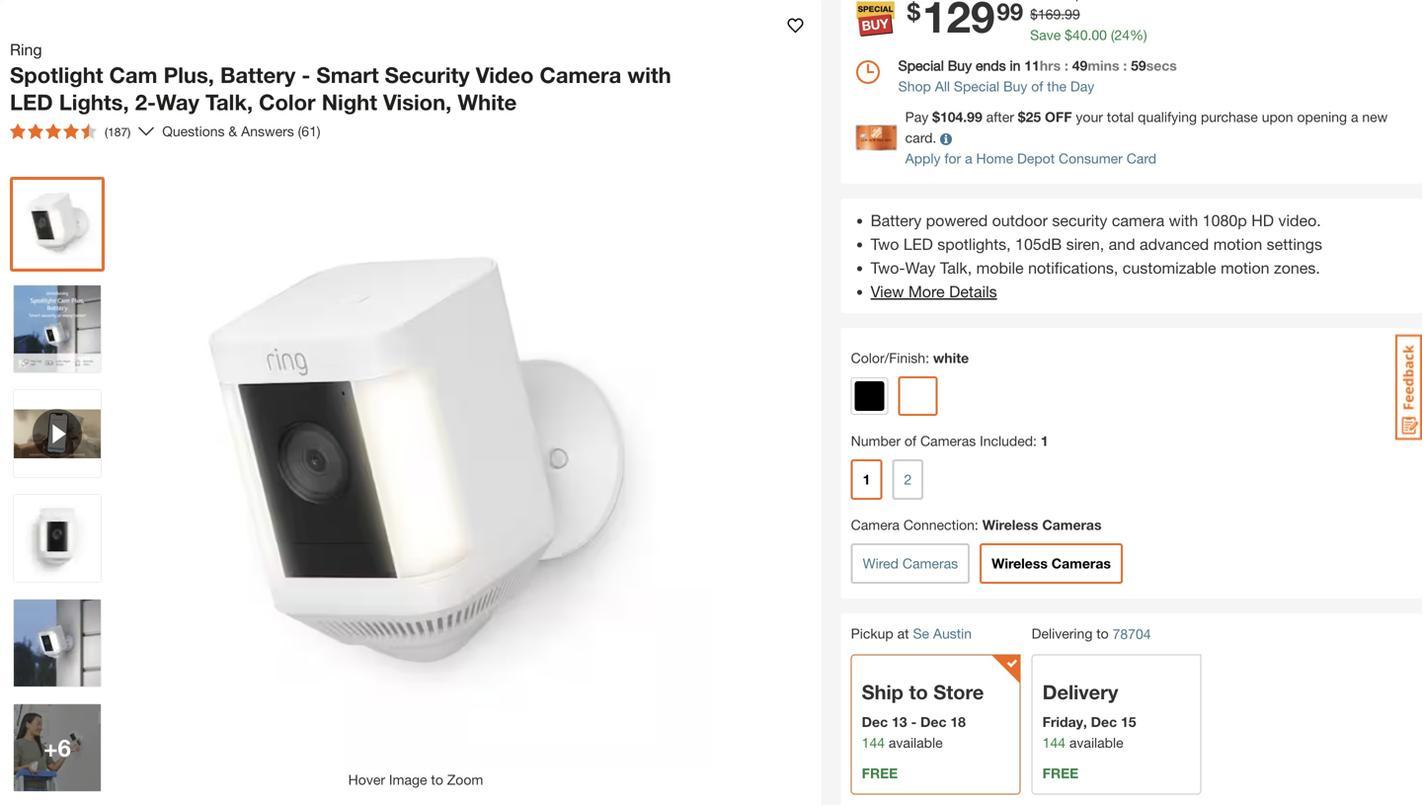 Task type: describe. For each thing, give the bounding box(es) containing it.
white
[[458, 89, 517, 115]]

shop
[[899, 78, 931, 94]]

1 vertical spatial motion
[[1221, 258, 1270, 277]]

battery inside 'battery powered outdoor security camera with 1080p hd video. two  led spotlights, 105db siren, and advanced motion settings two-way talk, mobile notifications, customizable motion zones. view more details'
[[871, 211, 922, 230]]

day
[[1071, 78, 1095, 94]]

+ 6
[[44, 733, 71, 762]]

delivering
[[1032, 625, 1093, 642]]

spotlights,
[[938, 235, 1011, 253]]

&
[[229, 123, 237, 139]]

hrs
[[1040, 57, 1061, 74]]

depot
[[1017, 150, 1055, 166]]

se austin button
[[913, 625, 972, 642]]

1 vertical spatial a
[[965, 150, 973, 166]]

plus,
[[164, 62, 214, 88]]

+
[[44, 733, 58, 762]]

details
[[949, 282, 997, 301]]

cameras up wireless cameras
[[1042, 517, 1102, 533]]

ship to store dec 13 - dec 18 144 available
[[862, 680, 984, 751]]

$ 169 . 99 save $ 40 . 00 ( 24 %)
[[1030, 6, 1147, 43]]

view more details link
[[871, 282, 997, 301]]

15
[[1121, 714, 1137, 730]]

free for to
[[862, 765, 898, 781]]

consumer
[[1059, 150, 1123, 166]]

13
[[892, 714, 907, 730]]

siren,
[[1066, 235, 1105, 253]]

feedback link image
[[1396, 334, 1422, 441]]

with inside ring spotlight cam plus, battery - smart security video camera with led lights, 2-way talk, color night vision, white
[[628, 62, 671, 88]]

questions
[[162, 123, 225, 139]]

40
[[1073, 27, 1088, 43]]

delivering to 78704
[[1032, 625, 1151, 642]]

opening
[[1297, 109, 1347, 125]]

white ring smart security cameras b09jz5bg26 4f.3 image
[[14, 600, 101, 687]]

dec inside delivery friday, dec 15 144 available
[[1091, 714, 1117, 730]]

2-
[[135, 89, 156, 115]]

144 inside the ship to store dec 13 - dec 18 144 available
[[862, 734, 885, 751]]

upon
[[1262, 109, 1294, 125]]

18
[[951, 714, 966, 730]]

(61)
[[298, 123, 321, 139]]

with inside 'battery powered outdoor security camera with 1080p hd video. two  led spotlights, 105db siren, and advanced motion settings two-way talk, mobile notifications, customizable motion zones. view more details'
[[1169, 211, 1198, 230]]

wireless inside button
[[992, 555, 1048, 571]]

0 horizontal spatial of
[[905, 433, 917, 449]]

of inside "special buy ends in 11 hrs : 50 mins : 00 secs shop all special buy of the day"
[[1031, 78, 1044, 94]]

apply now image
[[856, 125, 905, 151]]

notifications,
[[1028, 258, 1119, 277]]

wired
[[863, 555, 899, 571]]

hover
[[348, 771, 385, 788]]

number of cameras included : 1
[[851, 433, 1049, 449]]

104.99
[[940, 109, 983, 125]]

after
[[986, 109, 1014, 125]]

your total qualifying purchase upon opening a new card.
[[905, 109, 1388, 146]]

white
[[933, 350, 969, 366]]

$ right the after on the right top of page
[[1018, 109, 1026, 125]]

pay $ 104.99 after $ 25 off
[[905, 109, 1072, 125]]

cameras up delivering to 78704
[[1052, 555, 1111, 571]]

connection
[[904, 517, 975, 533]]

78704 link
[[1113, 624, 1151, 644]]

camera connection : wireless cameras
[[851, 517, 1102, 533]]

1 vertical spatial camera
[[851, 517, 900, 533]]

(
[[1111, 27, 1115, 43]]

view
[[871, 282, 904, 301]]

way inside ring spotlight cam plus, battery - smart security video camera with led lights, 2-way talk, color night vision, white
[[156, 89, 199, 115]]

all
[[935, 78, 950, 94]]

cam
[[109, 62, 158, 88]]

special buy ends in 11 hrs : 50 mins : 00 secs shop all special buy of the day
[[899, 57, 1177, 94]]

save
[[1030, 27, 1061, 43]]

1 vertical spatial .
[[1088, 27, 1092, 43]]

card.
[[905, 129, 937, 146]]

free for friday,
[[1043, 765, 1079, 781]]

powered
[[926, 211, 988, 230]]

total
[[1107, 109, 1134, 125]]

more
[[909, 282, 945, 301]]

50
[[1073, 57, 1088, 74]]

and
[[1109, 235, 1136, 253]]

to for 78704
[[1097, 625, 1109, 642]]

delivery friday, dec 15 144 available
[[1043, 680, 1137, 751]]

mobile
[[977, 258, 1024, 277]]

for
[[945, 150, 961, 166]]

(187)
[[105, 125, 131, 139]]

mins
[[1088, 57, 1120, 74]]

6
[[58, 733, 71, 762]]

led inside 'battery powered outdoor security camera with 1080p hd video. two  led spotlights, 105db siren, and advanced motion settings two-way talk, mobile notifications, customizable motion zones. view more details'
[[904, 235, 933, 253]]

1 horizontal spatial buy
[[1004, 78, 1028, 94]]

169
[[1038, 6, 1061, 22]]

144 inside delivery friday, dec 15 144 available
[[1043, 734, 1066, 751]]

ring link
[[10, 38, 50, 61]]

way inside 'battery powered outdoor security camera with 1080p hd video. two  led spotlights, 105db siren, and advanced motion settings two-way talk, mobile notifications, customizable motion zones. view more details'
[[905, 258, 936, 277]]

4.5 stars image
[[10, 123, 97, 139]]

0 vertical spatial special
[[899, 57, 944, 74]]

(187) button
[[2, 116, 139, 147]]

answers
[[241, 123, 294, 139]]

cameras down connection
[[903, 555, 958, 571]]

talk, inside ring spotlight cam plus, battery - smart security video camera with led lights, 2-way talk, color night vision, white
[[205, 89, 253, 115]]

24
[[1115, 27, 1130, 43]]

customizable
[[1123, 258, 1217, 277]]

ship
[[862, 680, 904, 704]]

ring
[[10, 40, 42, 59]]



Task type: locate. For each thing, give the bounding box(es) containing it.
to inside delivering to 78704
[[1097, 625, 1109, 642]]

- up "color"
[[302, 62, 310, 88]]

0 horizontal spatial 144
[[862, 734, 885, 751]]

camera
[[540, 62, 622, 88], [851, 517, 900, 533]]

0 horizontal spatial a
[[965, 150, 973, 166]]

wired cameras
[[863, 555, 958, 571]]

1 inside button
[[863, 471, 871, 487]]

off
[[1045, 109, 1072, 125]]

0 horizontal spatial talk,
[[205, 89, 253, 115]]

your
[[1076, 109, 1103, 125]]

motion down 1080p
[[1214, 235, 1263, 253]]

qualifying
[[1138, 109, 1197, 125]]

0 horizontal spatial buy
[[948, 57, 972, 74]]

a left new
[[1351, 109, 1359, 125]]

0 horizontal spatial with
[[628, 62, 671, 88]]

1 vertical spatial -
[[911, 714, 917, 730]]

white ring smart security cameras b09jz5bg26 e1.1 image
[[14, 285, 101, 372]]

- right 13
[[911, 714, 917, 730]]

144 down ship
[[862, 734, 885, 751]]

0 vertical spatial -
[[302, 62, 310, 88]]

night
[[322, 89, 377, 115]]

0 vertical spatial 1
[[1041, 433, 1049, 449]]

way up more
[[905, 258, 936, 277]]

austin
[[933, 625, 972, 642]]

1 vertical spatial 1
[[863, 471, 871, 487]]

0 vertical spatial of
[[1031, 78, 1044, 94]]

- for smart
[[302, 62, 310, 88]]

$ down 99
[[1065, 27, 1073, 43]]

- inside ring spotlight cam plus, battery - smart security video camera with led lights, 2-way talk, color night vision, white
[[302, 62, 310, 88]]

battery up two
[[871, 211, 922, 230]]

0 horizontal spatial camera
[[540, 62, 622, 88]]

1 vertical spatial battery
[[871, 211, 922, 230]]

available down 13
[[889, 734, 943, 751]]

ends
[[976, 57, 1006, 74]]

$
[[1030, 6, 1038, 22], [1065, 27, 1073, 43], [933, 109, 940, 125], [1018, 109, 1026, 125]]

1 horizontal spatial free
[[1043, 765, 1079, 781]]

special
[[899, 57, 944, 74], [954, 78, 1000, 94]]

1 horizontal spatial 144
[[1043, 734, 1066, 751]]

0 horizontal spatial special
[[899, 57, 944, 74]]

1 horizontal spatial a
[[1351, 109, 1359, 125]]

info image
[[941, 133, 952, 145]]

new
[[1363, 109, 1388, 125]]

purchase
[[1201, 109, 1258, 125]]

buy down in
[[1004, 78, 1028, 94]]

1 vertical spatial special
[[954, 78, 1000, 94]]

available inside the ship to store dec 13 - dec 18 144 available
[[889, 734, 943, 751]]

0 vertical spatial battery
[[220, 62, 296, 88]]

to left zoom
[[431, 771, 443, 788]]

included
[[980, 433, 1033, 449]]

to
[[1097, 625, 1109, 642], [909, 680, 928, 704], [431, 771, 443, 788]]

0 horizontal spatial battery
[[220, 62, 296, 88]]

of right the number
[[905, 433, 917, 449]]

special down ends
[[954, 78, 1000, 94]]

00
[[1092, 27, 1107, 43], [1131, 57, 1147, 74]]

0 horizontal spatial 1
[[863, 471, 871, 487]]

2 horizontal spatial dec
[[1091, 714, 1117, 730]]

105db
[[1015, 235, 1062, 253]]

1 vertical spatial to
[[909, 680, 928, 704]]

free down 13
[[862, 765, 898, 781]]

white ring smart security cameras b09jz5bg26 1f.4 image
[[14, 704, 101, 791]]

wired cameras button
[[851, 543, 970, 584]]

pickup
[[851, 625, 894, 642]]

talk, up &
[[205, 89, 253, 115]]

cameras up 2 button
[[921, 433, 976, 449]]

way down plus,
[[156, 89, 199, 115]]

spotlight
[[10, 62, 103, 88]]

1080p
[[1203, 211, 1247, 230]]

special up shop at the top right
[[899, 57, 944, 74]]

00 left (
[[1092, 27, 1107, 43]]

led inside ring spotlight cam plus, battery - smart security video camera with led lights, 2-way talk, color night vision, white
[[10, 89, 53, 115]]

1 dec from the left
[[862, 714, 888, 730]]

1 horizontal spatial of
[[1031, 78, 1044, 94]]

hover image to zoom button
[[120, 177, 712, 790]]

delivery
[[1043, 680, 1119, 704]]

0 horizontal spatial available
[[889, 734, 943, 751]]

to inside the ship to store dec 13 - dec 18 144 available
[[909, 680, 928, 704]]

of left the
[[1031, 78, 1044, 94]]

11
[[1025, 57, 1040, 74]]

1 vertical spatial talk,
[[940, 258, 972, 277]]

available down the friday,
[[1070, 734, 1124, 751]]

6324017815112 image
[[14, 390, 101, 477]]

hd
[[1252, 211, 1274, 230]]

99
[[1065, 6, 1080, 22]]

way
[[156, 89, 199, 115], [905, 258, 936, 277]]

se
[[913, 625, 930, 642]]

camera up "wired"
[[851, 517, 900, 533]]

0 vertical spatial motion
[[1214, 235, 1263, 253]]

2 vertical spatial to
[[431, 771, 443, 788]]

1 vertical spatial wireless
[[992, 555, 1048, 571]]

video.
[[1279, 211, 1321, 230]]

battery up "color"
[[220, 62, 296, 88]]

1 down the number
[[863, 471, 871, 487]]

dec left 18
[[921, 714, 947, 730]]

1 free from the left
[[862, 765, 898, 781]]

1 horizontal spatial special
[[954, 78, 1000, 94]]

0 vertical spatial buy
[[948, 57, 972, 74]]

$ right the pay on the top of the page
[[933, 109, 940, 125]]

1 horizontal spatial with
[[1169, 211, 1198, 230]]

0 vertical spatial 00
[[1092, 27, 1107, 43]]

store
[[934, 680, 984, 704]]

0 vertical spatial to
[[1097, 625, 1109, 642]]

free
[[862, 765, 898, 781], [1043, 765, 1079, 781]]

0 horizontal spatial way
[[156, 89, 199, 115]]

battery
[[220, 62, 296, 88], [871, 211, 922, 230]]

78704
[[1113, 626, 1151, 642]]

1 horizontal spatial camera
[[851, 517, 900, 533]]

2 144 from the left
[[1043, 734, 1066, 751]]

at
[[898, 625, 909, 642]]

0 vertical spatial way
[[156, 89, 199, 115]]

1 horizontal spatial talk,
[[940, 258, 972, 277]]

talk, inside 'battery powered outdoor security camera with 1080p hd video. two  led spotlights, 105db siren, and advanced motion settings two-way talk, mobile notifications, customizable motion zones. view more details'
[[940, 258, 972, 277]]

buy up the all on the top of page
[[948, 57, 972, 74]]

1 144 from the left
[[862, 734, 885, 751]]

0 horizontal spatial free
[[862, 765, 898, 781]]

00 inside "special buy ends in 11 hrs : 50 mins : 00 secs shop all special buy of the day"
[[1131, 57, 1147, 74]]

1 horizontal spatial led
[[904, 235, 933, 253]]

image
[[389, 771, 427, 788]]

camera right video
[[540, 62, 622, 88]]

home
[[976, 150, 1014, 166]]

lights,
[[59, 89, 129, 115]]

wireless down camera connection : wireless cameras
[[992, 555, 1048, 571]]

1 horizontal spatial to
[[909, 680, 928, 704]]

pickup at se austin
[[851, 625, 972, 642]]

wireless up wireless cameras
[[983, 517, 1039, 533]]

1 vertical spatial of
[[905, 433, 917, 449]]

white ring smart security cameras b09jz5bg26 64.0 image
[[14, 181, 101, 268]]

1 vertical spatial led
[[904, 235, 933, 253]]

to inside hover image to zoom button
[[431, 771, 443, 788]]

0 vertical spatial camera
[[540, 62, 622, 88]]

0 horizontal spatial -
[[302, 62, 310, 88]]

friday,
[[1043, 714, 1087, 730]]

to left 78704 in the bottom right of the page
[[1097, 625, 1109, 642]]

secs
[[1147, 57, 1177, 74]]

to right ship
[[909, 680, 928, 704]]

zoom
[[447, 771, 483, 788]]

1 horizontal spatial 00
[[1131, 57, 1147, 74]]

2 horizontal spatial to
[[1097, 625, 1109, 642]]

:
[[1065, 57, 1069, 74], [1123, 57, 1127, 74], [926, 350, 930, 366], [1033, 433, 1037, 449], [975, 517, 979, 533]]

2 dec from the left
[[921, 714, 947, 730]]

0 vertical spatial talk,
[[205, 89, 253, 115]]

0 vertical spatial led
[[10, 89, 53, 115]]

dec left 15
[[1091, 714, 1117, 730]]

two
[[871, 235, 899, 253]]

1 horizontal spatial 1
[[1041, 433, 1049, 449]]

0 vertical spatial with
[[628, 62, 671, 88]]

two-
[[871, 258, 905, 277]]

wireless
[[983, 517, 1039, 533], [992, 555, 1048, 571]]

cameras
[[921, 433, 976, 449], [1042, 517, 1102, 533], [903, 555, 958, 571], [1052, 555, 1111, 571]]

led right two
[[904, 235, 933, 253]]

- inside the ship to store dec 13 - dec 18 144 available
[[911, 714, 917, 730]]

- for dec
[[911, 714, 917, 730]]

a
[[1351, 109, 1359, 125], [965, 150, 973, 166]]

battery inside ring spotlight cam plus, battery - smart security video camera with led lights, 2-way talk, color night vision, white
[[220, 62, 296, 88]]

dec left 13
[[862, 714, 888, 730]]

hover image to zoom
[[348, 771, 483, 788]]

-
[[302, 62, 310, 88], [911, 714, 917, 730]]

1 vertical spatial way
[[905, 258, 936, 277]]

0 horizontal spatial led
[[10, 89, 53, 115]]

black image
[[855, 381, 885, 411]]

wireless cameras
[[992, 555, 1111, 571]]

to for store
[[909, 680, 928, 704]]

2 available from the left
[[1070, 734, 1124, 751]]

led up 4.5 stars image
[[10, 89, 53, 115]]

2 free from the left
[[1043, 765, 1079, 781]]

the
[[1047, 78, 1067, 94]]

free down the friday,
[[1043, 765, 1079, 781]]

apply for a home depot consumer card
[[905, 150, 1157, 166]]

0 vertical spatial a
[[1351, 109, 1359, 125]]

1 horizontal spatial way
[[905, 258, 936, 277]]

available inside delivery friday, dec 15 144 available
[[1070, 734, 1124, 751]]

3 dec from the left
[[1091, 714, 1117, 730]]

apply for a home depot consumer card link
[[905, 150, 1157, 166]]

motion down hd
[[1221, 258, 1270, 277]]

$ up save
[[1030, 6, 1038, 22]]

144 down the friday,
[[1043, 734, 1066, 751]]

1 horizontal spatial available
[[1070, 734, 1124, 751]]

0 horizontal spatial .
[[1061, 6, 1065, 22]]

number
[[851, 433, 901, 449]]

motion
[[1214, 235, 1263, 253], [1221, 258, 1270, 277]]

card
[[1127, 150, 1157, 166]]

outdoor
[[992, 211, 1048, 230]]

1 vertical spatial buy
[[1004, 78, 1028, 94]]

0 vertical spatial wireless
[[983, 517, 1039, 533]]

00 inside $ 169 . 99 save $ 40 . 00 ( 24 %)
[[1092, 27, 1107, 43]]

white ring smart security cameras b09jz5bg26 c3.2 image
[[14, 495, 101, 582]]

a right for
[[965, 150, 973, 166]]

0 horizontal spatial to
[[431, 771, 443, 788]]

1 button
[[851, 459, 883, 500]]

vision,
[[383, 89, 452, 115]]

0 horizontal spatial dec
[[862, 714, 888, 730]]

security
[[385, 62, 470, 88]]

1 horizontal spatial battery
[[871, 211, 922, 230]]

1 right included
[[1041, 433, 1049, 449]]

1 horizontal spatial .
[[1088, 27, 1092, 43]]

shop all special buy of the day link
[[856, 76, 1408, 97]]

1 available from the left
[[889, 734, 943, 751]]

camera inside ring spotlight cam plus, battery - smart security video camera with led lights, 2-way talk, color night vision, white
[[540, 62, 622, 88]]

0 horizontal spatial 00
[[1092, 27, 1107, 43]]

smart
[[317, 62, 379, 88]]

color/finish
[[851, 350, 926, 366]]

talk, up details on the right of page
[[940, 258, 972, 277]]

color
[[259, 89, 316, 115]]

1 horizontal spatial -
[[911, 714, 917, 730]]

1 horizontal spatial dec
[[921, 714, 947, 730]]

1 vertical spatial with
[[1169, 211, 1198, 230]]

apply
[[905, 150, 941, 166]]

a inside your total qualifying purchase upon opening a new card.
[[1351, 109, 1359, 125]]

1 vertical spatial 00
[[1131, 57, 1147, 74]]

00 up shop all special buy of the day link
[[1131, 57, 1147, 74]]

advanced
[[1140, 235, 1209, 253]]

0 vertical spatial .
[[1061, 6, 1065, 22]]



Task type: vqa. For each thing, say whether or not it's contained in the screenshot.
the middle 2023
no



